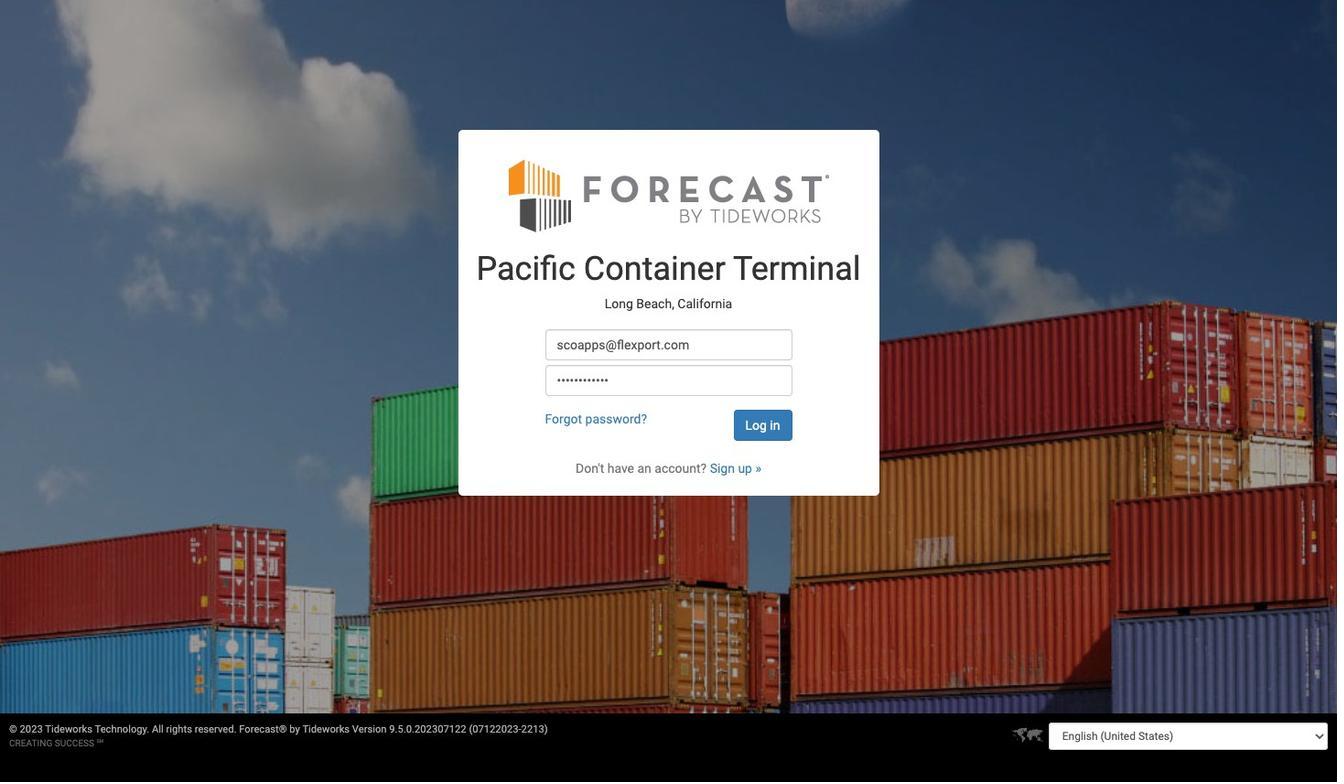 Task type: locate. For each thing, give the bounding box(es) containing it.
forgot password? link
[[545, 412, 647, 426]]

1 horizontal spatial tideworks
[[302, 724, 350, 736]]

up
[[738, 461, 752, 476]]

don't
[[576, 461, 604, 476]]

forecast®
[[239, 724, 287, 736]]

version
[[352, 724, 387, 736]]

2023
[[20, 724, 43, 736]]

(07122023-
[[469, 724, 521, 736]]

an
[[637, 461, 651, 476]]

9.5.0.202307122
[[389, 724, 466, 736]]

tideworks up success
[[45, 724, 92, 736]]

long
[[605, 296, 633, 311]]

success
[[55, 739, 94, 749]]

tideworks
[[45, 724, 92, 736], [302, 724, 350, 736]]

in
[[770, 418, 780, 433]]

2213)
[[521, 724, 548, 736]]

©
[[9, 724, 17, 736]]

1 tideworks from the left
[[45, 724, 92, 736]]

forgot
[[545, 412, 582, 426]]

tideworks right by
[[302, 724, 350, 736]]

2 tideworks from the left
[[302, 724, 350, 736]]

0 horizontal spatial tideworks
[[45, 724, 92, 736]]

℠
[[97, 739, 104, 749]]

pacific container terminal long beach, california
[[476, 250, 861, 311]]

have
[[607, 461, 634, 476]]



Task type: describe. For each thing, give the bounding box(es) containing it.
»
[[755, 461, 761, 476]]

pacific
[[476, 250, 576, 288]]

terminal
[[733, 250, 861, 288]]

sign
[[710, 461, 735, 476]]

password?
[[585, 412, 647, 426]]

container
[[584, 250, 726, 288]]

technology.
[[95, 724, 149, 736]]

reserved.
[[195, 724, 237, 736]]

log in button
[[734, 410, 792, 441]]

california
[[678, 296, 732, 311]]

Email or username text field
[[545, 329, 792, 361]]

don't have an account? sign up »
[[576, 461, 761, 476]]

Password password field
[[545, 365, 792, 396]]

log
[[745, 418, 767, 433]]

beach,
[[636, 296, 674, 311]]

all
[[152, 724, 164, 736]]

forecast® by tideworks image
[[508, 157, 829, 233]]

by
[[289, 724, 300, 736]]

creating
[[9, 739, 52, 749]]

rights
[[166, 724, 192, 736]]

sign up » link
[[710, 461, 761, 476]]

account?
[[655, 461, 707, 476]]

© 2023 tideworks technology. all rights reserved. forecast® by tideworks version 9.5.0.202307122 (07122023-2213) creating success ℠
[[9, 724, 548, 749]]

forgot password? log in
[[545, 412, 780, 433]]



Task type: vqa. For each thing, say whether or not it's contained in the screenshot.
MM/dd/yyyy text box
no



